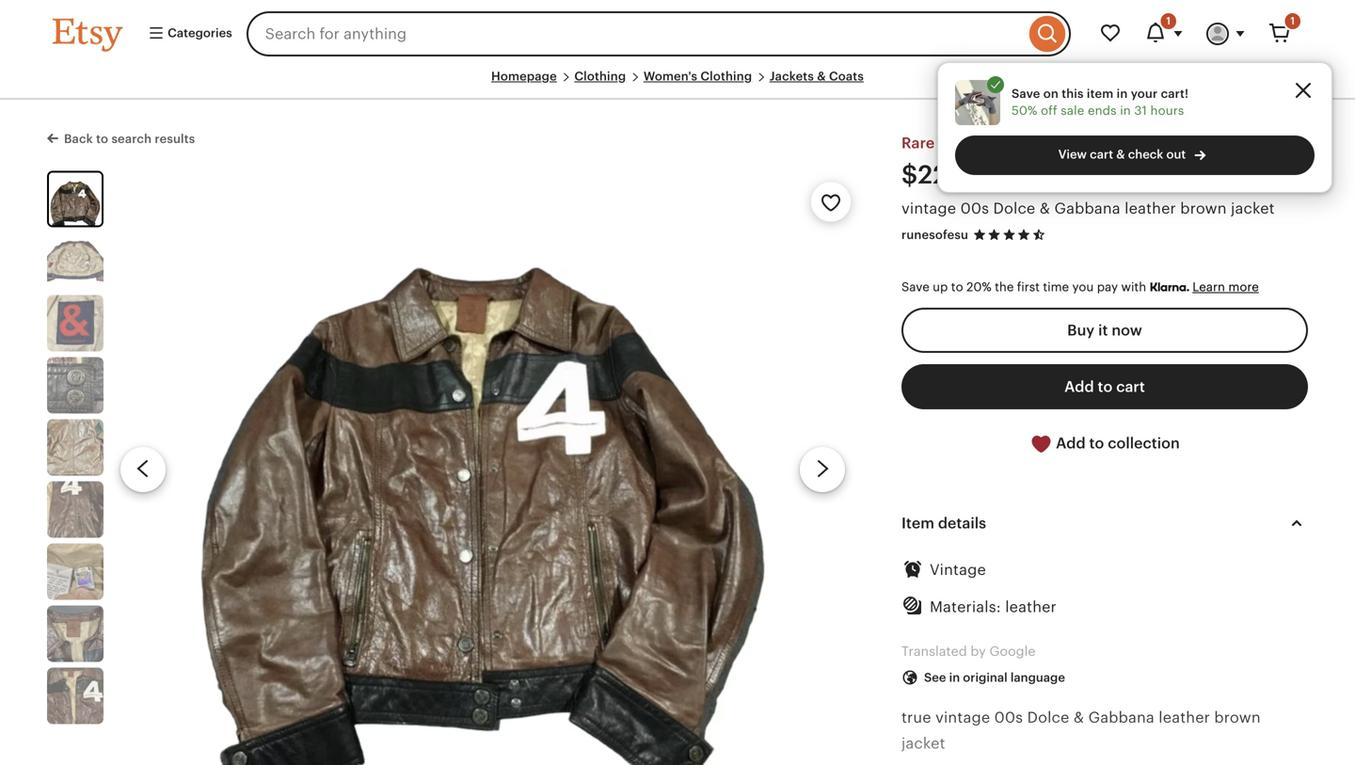 Task type: locate. For each thing, give the bounding box(es) containing it.
1 inside the 1 link
[[1291, 15, 1295, 27]]

gabbana
[[1055, 200, 1121, 217], [1088, 709, 1155, 726]]

out
[[1167, 147, 1186, 161]]

0 horizontal spatial vintage 00s dolce & gabbana leather brown jacket image 1 image
[[49, 172, 102, 225]]

back to search results link
[[47, 128, 195, 148]]

0 horizontal spatial 00s
[[960, 200, 989, 217]]

add inside button
[[1056, 435, 1086, 452]]

view cart & check out link
[[955, 136, 1315, 175]]

00s
[[960, 200, 989, 217], [994, 709, 1023, 726]]

1 vertical spatial gabbana
[[1088, 709, 1155, 726]]

rare find, already in 3 carts $227.01
[[902, 135, 1101, 189]]

first
[[1017, 280, 1040, 294]]

time
[[1043, 280, 1069, 294]]

add to collection button
[[902, 420, 1308, 467]]

1 horizontal spatial save
[[1012, 86, 1040, 101]]

vintage down see in original language link
[[936, 709, 990, 726]]

cart right view
[[1090, 147, 1113, 161]]

1 clothing from the left
[[574, 69, 626, 83]]

in
[[1117, 86, 1128, 101], [1120, 104, 1131, 118], [1034, 135, 1047, 152], [949, 671, 960, 685]]

to left collection
[[1089, 435, 1104, 452]]

materials:
[[930, 598, 1001, 615]]

the
[[995, 280, 1014, 294]]

item
[[1087, 86, 1114, 101]]

vintage 00s dolce & gabbana leather brown jacket image 9 image
[[47, 668, 104, 724]]

1 horizontal spatial jacket
[[1231, 200, 1275, 217]]

off
[[1041, 104, 1058, 118]]

gabbana inside 'true vintage 00s dolce & gabbana leather brown jacket'
[[1088, 709, 1155, 726]]

see in original language
[[924, 671, 1065, 685]]

pay
[[1097, 280, 1118, 294]]

in left 3 at the right of the page
[[1034, 135, 1047, 152]]

save
[[1012, 86, 1040, 101], [902, 280, 930, 294]]

20%
[[967, 280, 992, 294]]

0 vertical spatial 00s
[[960, 200, 989, 217]]

vintage 00s dolce & gabbana leather brown jacket image 6 image
[[47, 481, 104, 538]]

back to search results
[[64, 132, 195, 146]]

more
[[1229, 280, 1259, 294]]

item details
[[902, 515, 986, 532]]

vintage 00s dolce & gabbana leather brown jacket
[[902, 200, 1275, 217]]

1 horizontal spatial 00s
[[994, 709, 1023, 726]]

cart down now
[[1116, 378, 1145, 395]]

details
[[938, 515, 986, 532]]

to inside save up to 20% the first time you pay with klarna. learn more
[[951, 280, 963, 294]]

1 vertical spatial brown
[[1214, 709, 1261, 726]]

1 vertical spatial jacket
[[902, 735, 946, 752]]

1
[[1166, 15, 1171, 27], [1291, 15, 1295, 27]]

1 vertical spatial vintage
[[936, 709, 990, 726]]

0 vertical spatial save
[[1012, 86, 1040, 101]]

vintage 00s dolce & gabbana leather brown jacket image 4 image
[[47, 357, 104, 413]]

2 clothing from the left
[[701, 69, 752, 83]]

0 horizontal spatial 1
[[1166, 15, 1171, 27]]

1 vertical spatial 00s
[[994, 709, 1023, 726]]

save inside save on this item in your cart! 50% off sale ends in 31 hours
[[1012, 86, 1040, 101]]

save inside save up to 20% the first time you pay with klarna. learn more
[[902, 280, 930, 294]]

women's clothing
[[644, 69, 752, 83]]

jacket inside 'true vintage 00s dolce & gabbana leather brown jacket'
[[902, 735, 946, 752]]

save for klarna.
[[902, 280, 930, 294]]

0 vertical spatial gabbana
[[1055, 200, 1121, 217]]

dolce down language
[[1027, 709, 1070, 726]]

dolce
[[993, 200, 1036, 217], [1027, 709, 1070, 726]]

translated
[[902, 644, 967, 659]]

None search field
[[246, 11, 1071, 56]]

clothing
[[574, 69, 626, 83], [701, 69, 752, 83]]

dolce down rare find, already in 3 carts $227.01
[[993, 200, 1036, 217]]

true vintage 00s dolce & gabbana leather brown jacket
[[902, 709, 1261, 752]]

1 vertical spatial cart
[[1116, 378, 1145, 395]]

runesofesu link
[[902, 228, 968, 242]]

save left up at the top right of page
[[902, 280, 930, 294]]

vintage 00s dolce & gabbana leather brown jacket image 1 image
[[184, 171, 782, 765], [49, 172, 102, 225]]

save on this item in your cart! 50% off sale ends in 31 hours
[[1012, 86, 1189, 118]]

1 horizontal spatial vintage 00s dolce & gabbana leather brown jacket image 1 image
[[184, 171, 782, 765]]

dolce inside 'true vintage 00s dolce & gabbana leather brown jacket'
[[1027, 709, 1070, 726]]

menu bar
[[53, 68, 1303, 100]]

0 horizontal spatial clothing
[[574, 69, 626, 83]]

save up 50%
[[1012, 86, 1040, 101]]

clothing right women's
[[701, 69, 752, 83]]

carts
[[1064, 135, 1101, 152]]

brown
[[1180, 200, 1227, 217], [1214, 709, 1261, 726]]

this
[[1062, 86, 1084, 101]]

clothing down search for anything text field
[[574, 69, 626, 83]]

1 horizontal spatial 1
[[1291, 15, 1295, 27]]

add down buy
[[1065, 378, 1094, 395]]

to for add to collection
[[1089, 435, 1104, 452]]

jacket down "true"
[[902, 735, 946, 752]]

vintage
[[902, 200, 956, 217], [936, 709, 990, 726]]

cart
[[1090, 147, 1113, 161], [1116, 378, 1145, 395]]

buy it now button
[[902, 308, 1308, 353]]

add inside button
[[1065, 378, 1094, 395]]

1 vertical spatial dolce
[[1027, 709, 1070, 726]]

0 vertical spatial vintage
[[902, 200, 956, 217]]

see
[[924, 671, 946, 685]]

1 horizontal spatial cart
[[1116, 378, 1145, 395]]

jacket
[[1231, 200, 1275, 217], [902, 735, 946, 752]]

to right back
[[96, 132, 108, 146]]

none search field inside "categories" banner
[[246, 11, 1071, 56]]

view
[[1058, 147, 1087, 161]]

homepage
[[491, 69, 557, 83]]

00s down $227.01
[[960, 200, 989, 217]]

you
[[1072, 280, 1094, 294]]

1 vertical spatial save
[[902, 280, 930, 294]]

0 vertical spatial add
[[1065, 378, 1094, 395]]

add down add to cart
[[1056, 435, 1086, 452]]

translated by google
[[902, 644, 1036, 659]]

to right up at the top right of page
[[951, 280, 963, 294]]

learn more button
[[1193, 280, 1259, 294]]

vintage 00s dolce & gabbana leather brown jacket image 3 image
[[47, 295, 104, 351]]

0 horizontal spatial cart
[[1090, 147, 1113, 161]]

leather
[[1125, 200, 1176, 217], [1005, 598, 1057, 615], [1159, 709, 1210, 726]]

1 horizontal spatial clothing
[[701, 69, 752, 83]]

1 inside '1' popup button
[[1166, 15, 1171, 27]]

to down buy it now button
[[1098, 378, 1113, 395]]

categories banner
[[19, 0, 1336, 68]]

vintage up runesofesu link
[[902, 200, 956, 217]]

jacket up more
[[1231, 200, 1275, 217]]

to inside button
[[1089, 435, 1104, 452]]

to inside button
[[1098, 378, 1113, 395]]

save up to 20% the first time you pay with klarna. learn more
[[902, 280, 1259, 295]]

in left 31
[[1120, 104, 1131, 118]]

learn
[[1193, 280, 1225, 294]]

0 vertical spatial cart
[[1090, 147, 1113, 161]]

0 horizontal spatial jacket
[[902, 735, 946, 752]]

add for add to cart
[[1065, 378, 1094, 395]]

2 1 from the left
[[1291, 15, 1295, 27]]

0 horizontal spatial save
[[902, 280, 930, 294]]

1 vertical spatial add
[[1056, 435, 1086, 452]]

to
[[96, 132, 108, 146], [951, 280, 963, 294], [1098, 378, 1113, 395], [1089, 435, 1104, 452]]

00s down see in original language
[[994, 709, 1023, 726]]

2 vertical spatial leather
[[1159, 709, 1210, 726]]

&
[[817, 69, 826, 83], [1116, 147, 1125, 161], [1040, 200, 1050, 217], [1074, 709, 1084, 726]]

& inside 'true vintage 00s dolce & gabbana leather brown jacket'
[[1074, 709, 1084, 726]]

item
[[902, 515, 934, 532]]

add
[[1065, 378, 1094, 395], [1056, 435, 1086, 452]]

1 1 from the left
[[1166, 15, 1171, 27]]



Task type: describe. For each thing, give the bounding box(es) containing it.
buy
[[1067, 322, 1095, 339]]

vintage
[[930, 561, 986, 578]]

0 vertical spatial brown
[[1180, 200, 1227, 217]]

now
[[1112, 322, 1142, 339]]

jackets & coats link
[[770, 69, 864, 83]]

jackets
[[770, 69, 814, 83]]

rare
[[902, 135, 935, 152]]

0 vertical spatial dolce
[[993, 200, 1036, 217]]

$227.01
[[902, 161, 994, 189]]

see in original language link
[[887, 661, 1079, 696]]

true
[[902, 709, 931, 726]]

categories button
[[134, 17, 241, 51]]

buy it now
[[1067, 322, 1142, 339]]

women's clothing link
[[644, 69, 752, 83]]

search
[[111, 132, 152, 146]]

materials: leather
[[930, 598, 1057, 615]]

menu bar containing homepage
[[53, 68, 1303, 100]]

vintage 00s dolce & gabbana leather brown jacket image 8 image
[[47, 605, 104, 662]]

back
[[64, 132, 93, 146]]

1 link
[[1257, 11, 1303, 56]]

50%
[[1012, 104, 1038, 118]]

up
[[933, 280, 948, 294]]

31
[[1134, 104, 1147, 118]]

add for add to collection
[[1056, 435, 1086, 452]]

clothing link
[[574, 69, 626, 83]]

0 vertical spatial jacket
[[1231, 200, 1275, 217]]

in right see
[[949, 671, 960, 685]]

collection
[[1108, 435, 1180, 452]]

item details button
[[885, 501, 1325, 546]]

3
[[1051, 135, 1060, 152]]

on
[[1043, 86, 1059, 101]]

1 vertical spatial leather
[[1005, 598, 1057, 615]]

by
[[971, 644, 986, 659]]

00s inside 'true vintage 00s dolce & gabbana leather brown jacket'
[[994, 709, 1023, 726]]

vintage 00s dolce & gabbana leather brown jacket image 7 image
[[47, 543, 104, 600]]

categories
[[165, 26, 232, 40]]

language
[[1011, 671, 1065, 685]]

vintage 00s dolce & gabbana leather brown jacket image 5 image
[[47, 419, 104, 476]]

sale
[[1061, 104, 1085, 118]]

1 button
[[1133, 11, 1195, 56]]

coats
[[829, 69, 864, 83]]

klarna.
[[1150, 280, 1189, 295]]

0 vertical spatial leather
[[1125, 200, 1176, 217]]

ends
[[1088, 104, 1117, 118]]

jackets & coats
[[770, 69, 864, 83]]

your
[[1131, 86, 1158, 101]]

to for back to search results
[[96, 132, 108, 146]]

in inside rare find, already in 3 carts $227.01
[[1034, 135, 1047, 152]]

vintage 00s dolce & gabbana leather brown jacket image 2 image
[[47, 233, 104, 289]]

in right item
[[1117, 86, 1128, 101]]

homepage link
[[491, 69, 557, 83]]

original
[[963, 671, 1008, 685]]

cart inside button
[[1116, 378, 1145, 395]]

save for ends
[[1012, 86, 1040, 101]]

cart!
[[1161, 86, 1189, 101]]

add to collection
[[1052, 435, 1180, 452]]

google
[[990, 644, 1036, 659]]

view cart & check out
[[1058, 147, 1186, 161]]

women's
[[644, 69, 697, 83]]

it
[[1098, 322, 1108, 339]]

check
[[1128, 147, 1164, 161]]

runesofesu
[[902, 228, 968, 242]]

hours
[[1151, 104, 1184, 118]]

add to cart
[[1065, 378, 1145, 395]]

to for add to cart
[[1098, 378, 1113, 395]]

already
[[976, 135, 1030, 152]]

Search for anything text field
[[246, 11, 1025, 56]]

add to cart button
[[902, 364, 1308, 409]]

with
[[1121, 280, 1146, 294]]

brown inside 'true vintage 00s dolce & gabbana leather brown jacket'
[[1214, 709, 1261, 726]]

vintage inside 'true vintage 00s dolce & gabbana leather brown jacket'
[[936, 709, 990, 726]]

find,
[[939, 135, 972, 152]]

results
[[155, 132, 195, 146]]

leather inside 'true vintage 00s dolce & gabbana leather brown jacket'
[[1159, 709, 1210, 726]]



Task type: vqa. For each thing, say whether or not it's contained in the screenshot.
carts
yes



